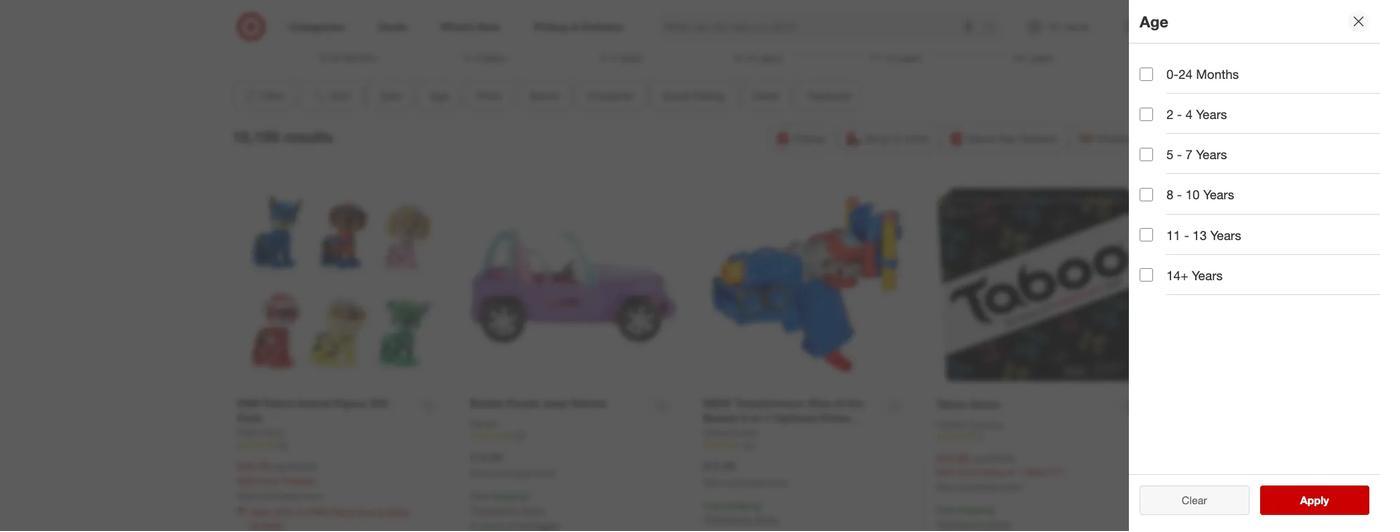 Task type: locate. For each thing, give the bounding box(es) containing it.
- for 11
[[1185, 228, 1190, 243]]

2–4
[[464, 52, 481, 63]]

1 horizontal spatial apply.
[[754, 514, 779, 526]]

32 link
[[237, 440, 444, 452]]

$13.99 for barbie purple jeep vehicle
[[470, 451, 502, 465]]

13
[[1193, 228, 1207, 243]]

1 years from the left
[[483, 52, 506, 63]]

8–10 years
[[736, 52, 782, 63]]

2–4 years link
[[417, 0, 554, 65]]

reg
[[971, 453, 985, 465], [272, 462, 286, 473]]

years for 8 - 10 years
[[1204, 187, 1235, 203]]

guest
[[662, 89, 691, 102]]

2 left 4
[[1167, 107, 1174, 122]]

2 - 4 years
[[1167, 107, 1228, 122]]

shipping down today
[[958, 505, 994, 517]]

nerf transformers: rise of the beasts 2-in-1 optimus prime blaster image
[[703, 182, 910, 389], [703, 182, 910, 389]]

$13.99 when purchased online down 372 at the left of page
[[470, 451, 555, 479]]

1 horizontal spatial $13.99
[[703, 460, 736, 474]]

1 horizontal spatial exclusions apply. link
[[707, 514, 779, 526]]

sort
[[330, 89, 351, 102]]

2–4 years
[[464, 52, 506, 63]]

online down at
[[1000, 483, 1022, 493]]

when down blaster
[[703, 478, 724, 489]]

when down $15.69
[[937, 483, 958, 493]]

online down 372 link on the left bottom of page
[[534, 469, 555, 479]]

sale
[[937, 467, 955, 479], [237, 476, 256, 487]]

years
[[1197, 107, 1228, 122], [1197, 147, 1228, 162], [1204, 187, 1235, 203], [1211, 228, 1242, 243], [1192, 268, 1223, 283]]

age right type 'button'
[[430, 89, 449, 102]]

1 vertical spatial age
[[430, 89, 449, 102]]

barbie purple jeep vehicle image
[[470, 182, 677, 389], [470, 182, 677, 389]]

reg down '32'
[[272, 462, 286, 473]]

1 horizontal spatial 2
[[1167, 107, 1174, 122]]

1 vertical spatial paw
[[237, 428, 257, 439]]

5 years from the left
[[1031, 52, 1053, 63]]

0 vertical spatial paw
[[237, 397, 260, 410]]

$13.99 down barbie link
[[470, 451, 502, 465]]

1 vertical spatial patrol
[[259, 428, 284, 439]]

14+ inside age dialog
[[1167, 268, 1189, 283]]

patrol for paw patrol
[[259, 428, 284, 439]]

purchased down 372 at the left of page
[[493, 469, 532, 479]]

2 down the gaming
[[978, 432, 983, 443]]

3 years from the left
[[760, 52, 782, 63]]

in
[[893, 132, 902, 145]]

0 horizontal spatial 14+
[[1012, 52, 1028, 63]]

2 horizontal spatial exclusions apply. link
[[940, 519, 1013, 531]]

20 link
[[703, 440, 910, 452]]

when down barbie link
[[470, 469, 491, 479]]

1 horizontal spatial exclusions
[[707, 514, 752, 526]]

barbie purple jeep vehicle link
[[470, 396, 607, 412]]

0 horizontal spatial age
[[430, 89, 449, 102]]

years right the 10
[[1204, 187, 1235, 203]]

exclusions for nerf transformers: rise of the beasts 2-in-1 optimus prime blaster
[[707, 514, 752, 526]]

ends down $15.69
[[958, 467, 978, 479]]

paw inside paw patrol animal figure gift pack
[[237, 397, 260, 410]]

ends down $16.79
[[258, 476, 279, 487]]

exclusions
[[474, 505, 518, 517], [707, 514, 752, 526], [940, 519, 985, 531]]

0 horizontal spatial ends
[[258, 476, 279, 487]]

0-24 Months checkbox
[[1140, 67, 1154, 81]]

age inside age button
[[430, 89, 449, 102]]

0 horizontal spatial free
[[470, 491, 489, 503]]

0 horizontal spatial sale
[[237, 476, 256, 487]]

shipping down 372 at the left of page
[[492, 491, 527, 503]]

age up 0-24 months option
[[1140, 12, 1169, 31]]

1 horizontal spatial free
[[703, 500, 722, 512]]

patrol left toys
[[331, 507, 355, 519]]

shop in store
[[865, 132, 929, 145]]

0-
[[1167, 66, 1179, 82]]

years for 11 - 13 years
[[1211, 228, 1242, 243]]

years for 5 - 7 years
[[1197, 147, 1228, 162]]

purchased up the 30%
[[260, 492, 299, 502]]

11–13
[[870, 52, 896, 63]]

price
[[477, 89, 501, 102]]

0 horizontal spatial shipping
[[492, 491, 527, 503]]

exclusions apply. link
[[474, 505, 546, 517], [707, 514, 779, 526], [940, 519, 1013, 531]]

1 barbie from the top
[[470, 397, 504, 410]]

transformers:
[[735, 397, 806, 410]]

shipping
[[492, 491, 527, 503], [725, 500, 760, 512], [958, 505, 994, 517]]

on
[[296, 507, 306, 519]]

pickup button
[[769, 124, 835, 153]]

free
[[470, 491, 489, 503], [703, 500, 722, 512], [937, 505, 955, 517]]

2 inside age dialog
[[1167, 107, 1174, 122]]

$13.99 when purchased online for purple
[[470, 451, 555, 479]]

0 horizontal spatial free shipping * * exclusions apply.
[[470, 491, 546, 517]]

nerf transformers: rise of the beasts 2-in-1 optimus prime blaster link
[[703, 396, 878, 441]]

0 vertical spatial 14+
[[1012, 52, 1028, 63]]

years inside "link"
[[760, 52, 782, 63]]

- left 4
[[1178, 107, 1183, 122]]

$16.79
[[237, 460, 269, 474]]

years for 11–13 years
[[899, 52, 922, 63]]

8 - 10 Years checkbox
[[1140, 188, 1154, 202]]

brand
[[529, 89, 558, 102]]

0 horizontal spatial $13.99 when purchased online
[[470, 451, 555, 479]]

1 horizontal spatial shipping
[[725, 500, 760, 512]]

1 vertical spatial barbie
[[470, 418, 498, 430]]

$19.89
[[988, 453, 1016, 465]]

14+ Years checkbox
[[1140, 269, 1154, 282]]

search
[[978, 21, 1010, 35]]

2 vertical spatial paw
[[309, 507, 328, 519]]

1 horizontal spatial months
[[1197, 66, 1240, 82]]

purchased down today
[[960, 483, 998, 493]]

paw right on
[[309, 507, 328, 519]]

1 horizontal spatial age
[[1140, 12, 1169, 31]]

372 link
[[470, 431, 677, 443]]

1 vertical spatial months
[[1197, 66, 1240, 82]]

0 horizontal spatial exclusions apply. link
[[474, 505, 546, 517]]

barbie up barbie link
[[470, 397, 504, 410]]

sale inside the $15.69 reg $19.89 sale ends today at 1:00pm pt when purchased online
[[937, 467, 955, 479]]

online inside $16.79 reg $20.99 sale ends tuesday when purchased online
[[301, 492, 322, 502]]

when inside $16.79 reg $20.99 sale ends tuesday when purchased online
[[237, 492, 258, 502]]

0 horizontal spatial months
[[344, 52, 376, 63]]

2 barbie from the top
[[470, 418, 498, 430]]

free for barbie purple jeep vehicle
[[470, 491, 489, 503]]

14+ inside 14+ years link
[[1012, 52, 1028, 63]]

barbie for barbie purple jeep vehicle
[[470, 397, 504, 410]]

4
[[1186, 107, 1193, 122]]

1 horizontal spatial $13.99 when purchased online
[[703, 460, 789, 489]]

2 for 2 - 4 years
[[1167, 107, 1174, 122]]

sale inside $16.79 reg $20.99 sale ends tuesday when purchased online
[[237, 476, 256, 487]]

when
[[470, 469, 491, 479], [703, 478, 724, 489], [937, 483, 958, 493], [237, 492, 258, 502]]

featured
[[808, 89, 850, 102]]

372
[[512, 432, 525, 442]]

reg inside $16.79 reg $20.99 sale ends tuesday when purchased online
[[272, 462, 286, 473]]

years right 4
[[1197, 107, 1228, 122]]

online inside the $15.69 reg $19.89 sale ends today at 1:00pm pt when purchased online
[[1000, 483, 1022, 493]]

age inside age dialog
[[1140, 12, 1169, 31]]

reg for $15.69
[[971, 453, 985, 465]]

paw patrol
[[237, 428, 284, 439]]

$15.69
[[937, 452, 969, 465]]

0 horizontal spatial 2
[[978, 432, 983, 443]]

day
[[999, 132, 1017, 145]]

months right 0–24
[[344, 52, 376, 63]]

the
[[847, 397, 864, 410]]

apply. for transformers:
[[754, 514, 779, 526]]

shop in store button
[[840, 124, 938, 153]]

paw patrol link
[[237, 427, 284, 440]]

buddies
[[251, 521, 284, 532]]

0 vertical spatial barbie
[[470, 397, 504, 410]]

patrol up 'paw patrol'
[[263, 397, 293, 410]]

0 horizontal spatial $13.99
[[470, 451, 502, 465]]

taboo game image
[[937, 182, 1144, 389], [937, 182, 1144, 389]]

14+ years link
[[964, 0, 1101, 65]]

guest rating
[[662, 89, 724, 102]]

2 for 2
[[978, 432, 983, 443]]

brand button
[[518, 81, 570, 110]]

1 horizontal spatial reg
[[971, 453, 985, 465]]

0 horizontal spatial apply.
[[521, 505, 546, 517]]

tuesday
[[281, 476, 316, 487]]

2 years from the left
[[620, 52, 643, 63]]

transformers link
[[703, 427, 758, 440]]

pillow
[[387, 507, 411, 519]]

paw patrol animal figure gift pack
[[237, 397, 388, 426]]

2 - 4 Years checkbox
[[1140, 108, 1154, 121]]

years right "7"
[[1197, 147, 1228, 162]]

-
[[1178, 107, 1183, 122], [1178, 147, 1183, 162], [1178, 187, 1183, 203], [1185, 228, 1190, 243]]

*
[[527, 491, 531, 503], [760, 500, 764, 512], [470, 505, 474, 517], [994, 505, 997, 517], [703, 514, 707, 526], [937, 519, 940, 531]]

reg inside the $15.69 reg $19.89 sale ends today at 1:00pm pt when purchased online
[[971, 453, 985, 465]]

- right 5
[[1178, 147, 1183, 162]]

$15.69 reg $19.89 sale ends today at 1:00pm pt when purchased online
[[937, 452, 1064, 493]]

patrol inside paw patrol animal figure gift pack
[[263, 397, 293, 410]]

blaster
[[703, 428, 740, 441]]

paw down the pack
[[237, 428, 257, 439]]

purchased
[[493, 469, 532, 479], [727, 478, 765, 489], [960, 483, 998, 493], [260, 492, 299, 502]]

barbie for barbie
[[470, 418, 498, 430]]

apply.
[[521, 505, 546, 517], [754, 514, 779, 526], [987, 519, 1013, 531]]

age dialog
[[1130, 0, 1381, 532]]

$20.99
[[288, 462, 316, 473]]

10
[[1186, 187, 1200, 203]]

years for 2–4 years
[[483, 52, 506, 63]]

0 vertical spatial 2
[[1167, 107, 1174, 122]]

sale for $15.69
[[937, 467, 955, 479]]

filter
[[261, 89, 284, 102]]

gaming
[[970, 419, 1003, 430]]

search button
[[978, 12, 1010, 44]]

1 horizontal spatial free shipping * * exclusions apply.
[[703, 500, 779, 526]]

years for 8–10 years
[[760, 52, 782, 63]]

ends inside $16.79 reg $20.99 sale ends tuesday when purchased online
[[258, 476, 279, 487]]

months right '24' on the right of page
[[1197, 66, 1240, 82]]

0 vertical spatial patrol
[[263, 397, 293, 410]]

online
[[534, 469, 555, 479], [767, 478, 789, 489], [1000, 483, 1022, 493], [301, 492, 322, 502]]

barbie link
[[470, 418, 498, 431]]

when up save
[[237, 492, 258, 502]]

clear
[[1182, 494, 1208, 508]]

paw patrol animal figure gift pack image
[[237, 182, 444, 389], [237, 182, 444, 389]]

0 vertical spatial age
[[1140, 12, 1169, 31]]

exclusions for barbie purple jeep vehicle
[[474, 505, 518, 517]]

shipping down 20
[[725, 500, 760, 512]]

type button
[[367, 81, 413, 110]]

5–7
[[601, 52, 617, 63]]

$13.99 when purchased online down 20
[[703, 460, 789, 489]]

pt
[[1052, 467, 1064, 479]]

years right 13
[[1211, 228, 1242, 243]]

online up on
[[301, 492, 322, 502]]

2 horizontal spatial shipping
[[958, 505, 994, 517]]

- right the 11
[[1185, 228, 1190, 243]]

1 vertical spatial 14+
[[1167, 268, 1189, 283]]

1 horizontal spatial 14+
[[1167, 268, 1189, 283]]

sale down $15.69
[[937, 467, 955, 479]]

0 vertical spatial months
[[344, 52, 376, 63]]

age
[[1140, 12, 1169, 31], [430, 89, 449, 102]]

2 vertical spatial patrol
[[331, 507, 355, 519]]

14+ for 14+ years
[[1167, 268, 1189, 283]]

patrol up '32'
[[259, 428, 284, 439]]

today
[[981, 467, 1004, 479]]

barbie down the barbie purple jeep vehicle link
[[470, 418, 498, 430]]

$13.99 down blaster
[[703, 460, 736, 474]]

ends inside the $15.69 reg $19.89 sale ends today at 1:00pm pt when purchased online
[[958, 467, 978, 479]]

0-24 months
[[1167, 66, 1240, 82]]

- right 8
[[1178, 187, 1183, 203]]

2 horizontal spatial free
[[937, 505, 955, 517]]

14+ years
[[1012, 52, 1053, 63]]

1:00pm
[[1018, 467, 1050, 479]]

5–7 years
[[601, 52, 643, 63]]

1 vertical spatial 2
[[978, 432, 983, 443]]

0 horizontal spatial exclusions
[[474, 505, 518, 517]]

4 years from the left
[[899, 52, 922, 63]]

free shipping * * exclusions apply.
[[470, 491, 546, 517], [703, 500, 779, 526], [937, 505, 1013, 531]]

paw up the pack
[[237, 397, 260, 410]]

0 horizontal spatial reg
[[272, 462, 286, 473]]

sale down $16.79
[[237, 476, 256, 487]]

32
[[279, 441, 288, 451]]

barbie
[[470, 397, 504, 410], [470, 418, 498, 430]]

character
[[586, 89, 634, 102]]

1 horizontal spatial sale
[[937, 467, 955, 479]]

reg up today
[[971, 453, 985, 465]]

1 horizontal spatial ends
[[958, 467, 978, 479]]

2
[[1167, 107, 1174, 122], [978, 432, 983, 443]]



Task type: describe. For each thing, give the bounding box(es) containing it.
0–24
[[320, 52, 342, 63]]

8
[[1167, 187, 1174, 203]]

same day delivery
[[968, 132, 1059, 145]]

featured button
[[796, 81, 862, 110]]

at
[[1007, 467, 1015, 479]]

gift
[[370, 397, 388, 410]]

hasbro
[[937, 419, 967, 430]]

0–24 months
[[320, 52, 376, 63]]

7
[[1186, 147, 1193, 162]]

prime
[[820, 412, 850, 426]]

months inside age dialog
[[1197, 66, 1240, 82]]

11–13 years
[[870, 52, 922, 63]]

toys
[[358, 507, 375, 519]]

$13.99 for nerf transformers: rise of the beasts 2-in-1 optimus prime blaster
[[703, 460, 736, 474]]

18,199
[[232, 127, 279, 146]]

purchased inside $16.79 reg $20.99 sale ends tuesday when purchased online
[[260, 492, 299, 502]]

shop
[[865, 132, 891, 145]]

8–10 years link
[[690, 0, 827, 65]]

paw for paw patrol animal figure gift pack
[[237, 397, 260, 410]]

results
[[284, 127, 333, 146]]

filter button
[[232, 81, 295, 110]]

type
[[379, 89, 402, 102]]

in-
[[752, 412, 765, 426]]

rise
[[809, 397, 831, 410]]

taboo
[[937, 398, 968, 411]]

shipping button
[[1073, 124, 1149, 153]]

What can we help you find? suggestions appear below search field
[[656, 12, 988, 42]]

11 - 13 years
[[1167, 228, 1242, 243]]

2 horizontal spatial apply.
[[987, 519, 1013, 531]]

beasts
[[703, 412, 739, 426]]

save
[[251, 507, 271, 519]]

apply. for purple
[[521, 505, 546, 517]]

patrol for paw patrol animal figure gift pack
[[263, 397, 293, 410]]

figure
[[335, 397, 367, 410]]

purchased down 20
[[727, 478, 765, 489]]

shipping for nerf transformers: rise of the beasts 2-in-1 optimus prime blaster
[[725, 500, 760, 512]]

1
[[765, 412, 771, 426]]

taboo game link
[[937, 397, 1001, 412]]

same day delivery button
[[943, 124, 1067, 153]]

hasbro gaming
[[937, 419, 1003, 430]]

guest rating button
[[650, 81, 736, 110]]

11 - 13 Years checkbox
[[1140, 229, 1154, 242]]

taboo game
[[937, 398, 1001, 411]]

character button
[[575, 81, 645, 110]]

18,199 results
[[232, 127, 333, 146]]

exclusions apply. link for barbie purple jeep vehicle
[[474, 505, 546, 517]]

free shipping * * exclusions apply. for barbie purple jeep vehicle
[[470, 491, 546, 517]]

ends for $16.79
[[258, 476, 279, 487]]

30%
[[274, 507, 293, 519]]

purple
[[507, 397, 540, 410]]

$13.99 when purchased online for transformers:
[[703, 460, 789, 489]]

- for 8
[[1178, 187, 1183, 203]]

14+ for 14+ years
[[1012, 52, 1028, 63]]

11
[[1167, 228, 1181, 243]]

jeep
[[543, 397, 568, 410]]

paw for paw patrol
[[237, 428, 257, 439]]

deals
[[753, 89, 780, 102]]

years for 5–7 years
[[620, 52, 643, 63]]

of
[[834, 397, 844, 410]]

- for 5
[[1178, 147, 1183, 162]]

transformers
[[703, 428, 758, 439]]

pack
[[237, 412, 262, 426]]

game
[[970, 398, 1001, 411]]

11–13 years link
[[827, 0, 964, 65]]

5 - 7 Years checkbox
[[1140, 148, 1154, 161]]

14+ years
[[1167, 268, 1223, 283]]

online down 20 link on the bottom right
[[767, 478, 789, 489]]

free for nerf transformers: rise of the beasts 2-in-1 optimus prime blaster
[[703, 500, 722, 512]]

clear button
[[1140, 486, 1250, 516]]

paw inside save 30% on paw patrol toys & pillow buddies
[[309, 507, 328, 519]]

2 horizontal spatial free shipping * * exclusions apply.
[[937, 505, 1013, 531]]

20
[[745, 441, 754, 451]]

reg for $16.79
[[272, 462, 286, 473]]

24
[[1179, 66, 1193, 82]]

5–7 years link
[[554, 0, 690, 65]]

2 link
[[937, 432, 1144, 444]]

years for 14+ years
[[1031, 52, 1053, 63]]

&
[[378, 507, 384, 519]]

apply
[[1301, 494, 1330, 508]]

nerf transformers: rise of the beasts 2-in-1 optimus prime blaster
[[703, 397, 864, 441]]

pickup
[[794, 132, 826, 145]]

delivery
[[1020, 132, 1059, 145]]

shipping for barbie purple jeep vehicle
[[492, 491, 527, 503]]

$16.79 reg $20.99 sale ends tuesday when purchased online
[[237, 460, 322, 502]]

age button
[[418, 81, 460, 110]]

vehicle
[[571, 397, 607, 410]]

patrol inside save 30% on paw patrol toys & pillow buddies
[[331, 507, 355, 519]]

- for 2
[[1178, 107, 1183, 122]]

years for 2 - 4 years
[[1197, 107, 1228, 122]]

ends for $15.69
[[958, 467, 978, 479]]

nerf
[[703, 397, 732, 410]]

purchased inside the $15.69 reg $19.89 sale ends today at 1:00pm pt when purchased online
[[960, 483, 998, 493]]

paw patrol animal figure gift pack link
[[237, 396, 412, 427]]

exclusions apply. link for nerf transformers: rise of the beasts 2-in-1 optimus prime blaster
[[707, 514, 779, 526]]

free shipping * * exclusions apply. for nerf transformers: rise of the beasts 2-in-1 optimus prime blaster
[[703, 500, 779, 526]]

shipping
[[1097, 132, 1140, 145]]

5 - 7 years
[[1167, 147, 1228, 162]]

when inside the $15.69 reg $19.89 sale ends today at 1:00pm pt when purchased online
[[937, 483, 958, 493]]

2-
[[742, 412, 752, 426]]

years down 11 - 13 years
[[1192, 268, 1223, 283]]

2 horizontal spatial exclusions
[[940, 519, 985, 531]]

sale for $16.79
[[237, 476, 256, 487]]

save 30% on paw patrol toys & pillow buddies
[[251, 507, 411, 532]]

animal
[[296, 397, 332, 410]]



Task type: vqa. For each thing, say whether or not it's contained in the screenshot.
the leftmost White image
no



